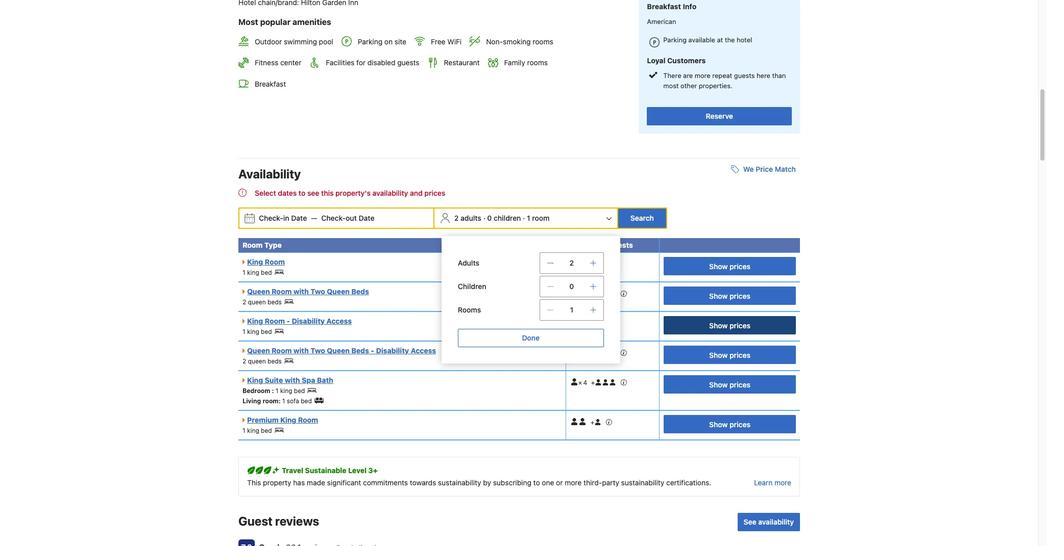 Task type: describe. For each thing, give the bounding box(es) containing it.
pool
[[319, 37, 333, 46]]

family
[[504, 58, 525, 67]]

living room :
[[242, 398, 281, 405]]

room for queen room with two queen beds - disability access
[[272, 347, 292, 355]]

room up king room link
[[242, 241, 263, 250]]

show prices for king room - disability access
[[709, 321, 750, 330]]

free wifi
[[431, 37, 462, 46]]

there
[[663, 71, 681, 80]]

this property has made significant commitments towards sustainability by subscribing to one or more third-party sustainability certifications.
[[247, 479, 711, 488]]

site
[[395, 37, 406, 46]]

out
[[346, 214, 357, 223]]

sofa
[[287, 398, 299, 405]]

guest
[[238, 515, 273, 529]]

outdoor swimming pool
[[255, 37, 333, 46]]

there are more repeat guests here than most other properties.
[[663, 71, 786, 90]]

+ for king room - disability access
[[591, 320, 594, 328]]

more inside there are more repeat guests here than most other properties.
[[695, 71, 711, 80]]

dates
[[278, 189, 297, 198]]

2 up bedroom
[[242, 358, 246, 365]]

match
[[775, 165, 796, 174]]

subscribing
[[493, 479, 531, 488]]

smoking
[[503, 37, 531, 46]]

see
[[307, 189, 319, 198]]

2 adults · 0 children · 1 room button
[[435, 209, 616, 228]]

search button
[[618, 209, 666, 228]]

disabled
[[367, 58, 395, 67]]

bath
[[317, 376, 333, 385]]

commitments
[[363, 479, 408, 488]]

0 vertical spatial rooms
[[533, 37, 553, 46]]

1 · from the left
[[483, 214, 485, 223]]

swimming
[[284, 37, 317, 46]]

suite
[[265, 376, 283, 385]]

queen down king room link
[[247, 287, 270, 296]]

we
[[743, 165, 754, 174]]

bed for king room - disability access
[[261, 328, 272, 336]]

0 horizontal spatial room
[[263, 398, 279, 405]]

party
[[602, 479, 619, 488]]

1 vertical spatial disability
[[376, 347, 409, 355]]

prices for queen room with two queen beds
[[730, 292, 750, 300]]

reserve
[[706, 112, 733, 120]]

learn
[[754, 479, 773, 488]]

0 inside button
[[487, 214, 492, 223]]

2 queen beds for queen room with two queen beds - disability access
[[242, 358, 282, 365]]

by
[[483, 479, 491, 488]]

0 vertical spatial guests
[[397, 58, 419, 67]]

king room - disability access link
[[242, 317, 352, 326]]

select dates to see this property's availability and prices
[[255, 189, 445, 198]]

reviews
[[275, 515, 319, 529]]

+ for king suite with spa bath
[[591, 379, 595, 387]]

living
[[242, 398, 261, 405]]

amenities
[[293, 17, 331, 26]]

breakfast for breakfast info
[[647, 2, 681, 11]]

1 check- from the left
[[259, 214, 283, 223]]

2 check- from the left
[[321, 214, 346, 223]]

1 horizontal spatial to
[[533, 479, 540, 488]]

rated good element
[[259, 544, 279, 547]]

parking for parking on site
[[358, 37, 382, 46]]

parking available at the hotel
[[663, 36, 752, 44]]

adults
[[461, 214, 481, 223]]

parking on site
[[358, 37, 406, 46]]

bedroom :
[[242, 387, 274, 395]]

bedroom
[[242, 387, 270, 395]]

queen up bath
[[327, 347, 350, 355]]

0 horizontal spatial more
[[565, 479, 582, 488]]

0 vertical spatial access
[[326, 317, 352, 326]]

2 sustainability from the left
[[621, 479, 664, 488]]

room down 1 sofa bed
[[298, 416, 318, 425]]

loyal
[[647, 56, 665, 65]]

family rooms
[[504, 58, 548, 67]]

children
[[494, 214, 521, 223]]

two for queen room with two queen beds - disability access
[[311, 347, 325, 355]]

than
[[772, 71, 786, 80]]

prices for king suite with spa bath
[[730, 381, 750, 389]]

to inside select dates to see this property's availability and prices region
[[299, 189, 305, 198]]

1 king bed for premium king room
[[242, 427, 272, 435]]

king for king room
[[247, 269, 259, 277]]

1 king bed for king room
[[242, 269, 272, 277]]

learn more button
[[754, 478, 791, 489]]

1 sustainability from the left
[[438, 479, 481, 488]]

children
[[458, 282, 486, 291]]

show prices for queen room with two queen beds - disability access
[[709, 351, 750, 360]]

on
[[384, 37, 393, 46]]

this
[[247, 479, 261, 488]]

room for queen room with two queen beds
[[272, 287, 292, 296]]

prices for king room - disability access
[[730, 321, 750, 330]]

beds for queen room with two queen beds - disability access
[[268, 358, 282, 365]]

king room - disability access
[[247, 317, 352, 326]]

fitness center
[[255, 58, 301, 67]]

king for king room
[[247, 258, 263, 266]]

select dates to see this property's availability and prices region
[[238, 187, 800, 200]]

× 4 for queen room with two queen beds
[[578, 291, 587, 298]]

level
[[348, 467, 367, 475]]

third-
[[584, 479, 602, 488]]

properties.
[[699, 82, 732, 90]]

king suite with spa bath
[[247, 376, 333, 385]]

1 horizontal spatial -
[[371, 347, 374, 355]]

1 date from the left
[[291, 214, 307, 223]]

king for king room - disability access
[[247, 317, 263, 326]]

2 adults, 1 child element for room
[[570, 416, 613, 427]]

1 horizontal spatial access
[[411, 347, 436, 355]]

parking for parking available at the hotel
[[663, 36, 687, 44]]

sustainable
[[305, 467, 346, 475]]

beds for queen room with two queen beds
[[268, 299, 282, 306]]

room inside button
[[532, 214, 550, 223]]

adults
[[458, 259, 479, 267]]

most
[[663, 82, 679, 90]]

1 king bed for king room - disability access
[[242, 328, 272, 336]]

2 queen beds for queen room with two queen beds
[[242, 299, 282, 306]]

non-
[[486, 37, 503, 46]]

끖
[[649, 72, 657, 79]]

certifications.
[[666, 479, 711, 488]]

customers
[[667, 56, 706, 65]]

availability
[[238, 167, 301, 181]]

beds for queen room with two queen beds - disability access
[[351, 347, 369, 355]]

outdoor
[[255, 37, 282, 46]]

repeat
[[712, 71, 732, 80]]

done button
[[458, 329, 604, 348]]

4 for king suite with spa bath
[[583, 379, 587, 387]]

2 down number
[[570, 259, 574, 267]]

availability inside region
[[373, 189, 408, 198]]

2 adults, 1 child element for -
[[570, 316, 613, 328]]

+ for king room
[[591, 261, 594, 269]]

most popular amenities
[[238, 17, 331, 26]]

show for queen room with two queen beds
[[709, 292, 728, 300]]

show for king suite with spa bath
[[709, 381, 728, 389]]

queen room with two queen beds - disability access
[[247, 347, 436, 355]]

room for king room
[[265, 258, 285, 266]]

—
[[311, 214, 317, 223]]

type
[[264, 241, 282, 250]]

guest reviews element
[[238, 514, 733, 530]]

travel
[[282, 467, 303, 475]]

reserve button
[[647, 107, 792, 126]]

this
[[321, 189, 334, 198]]

0 vertical spatial disability
[[292, 317, 325, 326]]

and
[[410, 189, 423, 198]]

number
[[570, 241, 598, 250]]

travel sustainable level 3+
[[282, 467, 378, 475]]

prices for premium king room
[[730, 420, 750, 429]]

queen for queen room with two queen beds
[[248, 299, 266, 306]]

are
[[683, 71, 693, 80]]

premium king room link
[[242, 416, 318, 425]]

2 down king room link
[[242, 299, 246, 306]]

guest reviews
[[238, 515, 319, 529]]

queen room with two queen beds
[[247, 287, 369, 296]]

1 inside 2 adults · 0 children · 1 room button
[[527, 214, 530, 223]]

queen room with two queen beds link
[[242, 287, 369, 296]]

queen up suite
[[247, 347, 270, 355]]

+ for queen room with two queen beds - disability access
[[591, 350, 595, 357]]

+ for queen room with two queen beds
[[591, 291, 595, 298]]

price
[[756, 165, 773, 174]]

spa
[[302, 376, 315, 385]]

1 king bed up sofa
[[276, 387, 305, 395]]



Task type: locate. For each thing, give the bounding box(es) containing it.
1 × 4 from the top
[[578, 291, 587, 298]]

bed right sofa
[[301, 398, 312, 405]]

disability
[[292, 317, 325, 326], [376, 347, 409, 355]]

3 × 4 from the top
[[578, 379, 587, 387]]

property's
[[335, 189, 371, 198]]

king
[[247, 258, 263, 266], [247, 317, 263, 326], [247, 376, 263, 385], [280, 416, 296, 425]]

: left sofa
[[279, 398, 281, 405]]

0 horizontal spatial :
[[272, 387, 274, 395]]

1 vertical spatial 4 adults, 3 children element
[[570, 346, 628, 357]]

check- right the '—' in the top of the page
[[321, 214, 346, 223]]

0 vertical spatial two
[[311, 287, 325, 296]]

1 vertical spatial beds
[[351, 347, 369, 355]]

0 horizontal spatial parking
[[358, 37, 382, 46]]

show prices for king suite with spa bath
[[709, 381, 750, 389]]

2 vertical spatial 4
[[583, 379, 587, 387]]

or
[[556, 479, 563, 488]]

bed down king room
[[261, 269, 272, 277]]

king down king room link
[[247, 269, 259, 277]]

0 vertical spatial :
[[272, 387, 274, 395]]

2 inside button
[[454, 214, 459, 223]]

wifi
[[447, 37, 462, 46]]

1 horizontal spatial ·
[[523, 214, 525, 223]]

king for premium king room
[[247, 427, 259, 435]]

1 beds from the top
[[351, 287, 369, 296]]

show
[[709, 262, 728, 271], [709, 292, 728, 300], [709, 321, 728, 330], [709, 351, 728, 360], [709, 381, 728, 389], [709, 420, 728, 429]]

1 horizontal spatial :
[[279, 398, 281, 405]]

towards
[[410, 479, 436, 488]]

2 4 adults, 3 children element from the top
[[570, 346, 628, 357]]

2 queen beds up king room - disability access link
[[242, 299, 282, 306]]

× for queen room with two queen beds
[[578, 291, 582, 298]]

loyal customers
[[647, 56, 706, 65]]

most
[[238, 17, 258, 26]]

2 beds from the top
[[351, 347, 369, 355]]

0 horizontal spatial sustainability
[[438, 479, 481, 488]]

0 vertical spatial queen
[[248, 299, 266, 306]]

king for king room - disability access
[[247, 328, 259, 336]]

breakfast up "american"
[[647, 2, 681, 11]]

1 king bed
[[242, 269, 272, 277], [242, 328, 272, 336], [276, 387, 305, 395], [242, 427, 272, 435]]

0 vertical spatial to
[[299, 189, 305, 198]]

with
[[293, 287, 309, 296], [293, 347, 309, 355], [285, 376, 300, 385]]

: down suite
[[272, 387, 274, 395]]

more inside button
[[774, 479, 791, 488]]

availability right see
[[758, 518, 794, 527]]

2 vertical spatial guests
[[609, 241, 633, 250]]

0 horizontal spatial disability
[[292, 317, 325, 326]]

check-in date — check-out date
[[259, 214, 374, 223]]

with for queen room with two queen beds - disability access
[[293, 347, 309, 355]]

0 vertical spatial 4 adults, 3 children element
[[570, 287, 628, 298]]

free
[[431, 37, 445, 46]]

with down the king room - disability access
[[293, 347, 309, 355]]

0 vertical spatial ×
[[578, 291, 582, 298]]

2 · from the left
[[523, 214, 525, 223]]

guests right of
[[609, 241, 633, 250]]

of
[[600, 241, 607, 250]]

0 vertical spatial 4
[[583, 291, 587, 298]]

beds for queen room with two queen beds
[[351, 287, 369, 296]]

1 4 from the top
[[583, 291, 587, 298]]

2 vertical spatial with
[[285, 376, 300, 385]]

room
[[242, 241, 263, 250], [265, 258, 285, 266], [272, 287, 292, 296], [265, 317, 285, 326], [272, 347, 292, 355], [298, 416, 318, 425]]

1 horizontal spatial disability
[[376, 347, 409, 355]]

room for king room - disability access
[[265, 317, 285, 326]]

breakfast
[[647, 2, 681, 11], [255, 79, 286, 88]]

0 horizontal spatial guests
[[397, 58, 419, 67]]

hotel
[[737, 36, 752, 44]]

2 × 4 from the top
[[578, 350, 587, 357]]

1 horizontal spatial breakfast
[[647, 2, 681, 11]]

1 vertical spatial guests
[[734, 71, 755, 80]]

1 vertical spatial two
[[311, 347, 325, 355]]

3 show from the top
[[709, 321, 728, 330]]

3 show prices from the top
[[709, 321, 750, 330]]

room up king room - disability access link
[[272, 287, 292, 296]]

2 show prices from the top
[[709, 292, 750, 300]]

1 2 queen beds from the top
[[242, 299, 282, 306]]

0
[[487, 214, 492, 223], [569, 282, 574, 291]]

at
[[717, 36, 723, 44]]

rooms
[[533, 37, 553, 46], [527, 58, 548, 67]]

queen for queen room with two queen beds - disability access
[[248, 358, 266, 365]]

1 vertical spatial breakfast
[[255, 79, 286, 88]]

more right are
[[695, 71, 711, 80]]

rooms right "smoking"
[[533, 37, 553, 46]]

breakfast info
[[647, 2, 697, 11]]

2 horizontal spatial more
[[774, 479, 791, 488]]

show for king room
[[709, 262, 728, 271]]

availability left and
[[373, 189, 408, 198]]

1 vertical spatial with
[[293, 347, 309, 355]]

4 show from the top
[[709, 351, 728, 360]]

king suite with spa bath link
[[242, 376, 333, 385]]

here
[[757, 71, 770, 80]]

2 2 queen beds from the top
[[242, 358, 282, 365]]

1 horizontal spatial check-
[[321, 214, 346, 223]]

room down type
[[265, 258, 285, 266]]

× for king suite with spa bath
[[578, 379, 582, 387]]

1 horizontal spatial 0
[[569, 282, 574, 291]]

king down king suite with spa bath link
[[280, 387, 292, 395]]

0 down number
[[569, 282, 574, 291]]

bed down premium
[[261, 427, 272, 435]]

to left see
[[299, 189, 305, 198]]

queen down king room link
[[248, 299, 266, 306]]

show prices for king room
[[709, 262, 750, 271]]

show for queen room with two queen beds - disability access
[[709, 351, 728, 360]]

× 4
[[578, 291, 587, 298], [578, 350, 587, 357], [578, 379, 587, 387]]

1 vertical spatial access
[[411, 347, 436, 355]]

5 show from the top
[[709, 381, 728, 389]]

date
[[291, 214, 307, 223], [359, 214, 374, 223]]

0 vertical spatial -
[[287, 317, 290, 326]]

4 for queen room with two queen beds
[[583, 291, 587, 298]]

5 show prices from the top
[[709, 381, 750, 389]]

see
[[744, 518, 756, 527]]

0 vertical spatial availability
[[373, 189, 408, 198]]

2 adults, 1 child element
[[570, 257, 613, 269], [570, 316, 613, 328], [570, 416, 613, 427]]

show prices for premium king room
[[709, 420, 750, 429]]

1 vertical spatial 2 queen beds
[[242, 358, 282, 365]]

beds
[[268, 299, 282, 306], [268, 358, 282, 365]]

2 × from the top
[[578, 350, 582, 357]]

4 show prices from the top
[[709, 351, 750, 360]]

1 vertical spatial 0
[[569, 282, 574, 291]]

2 vertical spatial ×
[[578, 379, 582, 387]]

2 date from the left
[[359, 214, 374, 223]]

more
[[695, 71, 711, 80], [565, 479, 582, 488], [774, 479, 791, 488]]

0 vertical spatial breakfast
[[647, 2, 681, 11]]

2 vertical spatial 2 adults, 1 child element
[[570, 416, 613, 427]]

4 adults, 3 children element for queen room with two queen beds - disability access
[[570, 346, 628, 357]]

room down select dates to see this property's availability and prices region
[[532, 214, 550, 223]]

1 show from the top
[[709, 262, 728, 271]]

date right out
[[359, 214, 374, 223]]

availability inside button
[[758, 518, 794, 527]]

king room link
[[242, 258, 285, 266]]

fitness
[[255, 58, 278, 67]]

0 vertical spatial 0
[[487, 214, 492, 223]]

has
[[293, 479, 305, 488]]

0 vertical spatial × 4
[[578, 291, 587, 298]]

× 4 for king suite with spa bath
[[578, 379, 587, 387]]

0 horizontal spatial ·
[[483, 214, 485, 223]]

scored 7.8 element
[[238, 540, 255, 547]]

6 show from the top
[[709, 420, 728, 429]]

rooms right family
[[527, 58, 548, 67]]

1 vertical spatial -
[[371, 347, 374, 355]]

3 × from the top
[[578, 379, 582, 387]]

3 4 from the top
[[583, 379, 587, 387]]

1 vertical spatial × 4
[[578, 350, 587, 357]]

queen
[[248, 299, 266, 306], [248, 358, 266, 365]]

prices inside region
[[424, 189, 445, 198]]

2 vertical spatial × 4
[[578, 379, 587, 387]]

1 vertical spatial beds
[[268, 358, 282, 365]]

×
[[578, 291, 582, 298], [578, 350, 582, 357], [578, 379, 582, 387]]

with for king suite with spa bath
[[285, 376, 300, 385]]

date right in at top left
[[291, 214, 307, 223]]

beds up king room - disability access link
[[268, 299, 282, 306]]

2 left adults
[[454, 214, 459, 223]]

2 2 adults, 1 child element from the top
[[570, 316, 613, 328]]

1 horizontal spatial sustainability
[[621, 479, 664, 488]]

breakfast for breakfast
[[255, 79, 286, 88]]

2 queen beds up suite
[[242, 358, 282, 365]]

1 beds from the top
[[268, 299, 282, 306]]

more right learn on the bottom right
[[774, 479, 791, 488]]

king
[[247, 269, 259, 277], [247, 328, 259, 336], [280, 387, 292, 395], [247, 427, 259, 435]]

1 vertical spatial room
[[263, 398, 279, 405]]

4 adults, 3 children element for queen room with two queen beds
[[570, 287, 628, 298]]

0 horizontal spatial check-
[[259, 214, 283, 223]]

1 sofa bed
[[282, 398, 312, 405]]

1 4 adults, 3 children element from the top
[[570, 287, 628, 298]]

info
[[683, 2, 697, 11]]

2 4 from the top
[[583, 350, 587, 357]]

popular
[[260, 17, 291, 26]]

beds up suite
[[268, 358, 282, 365]]

with left the spa
[[285, 376, 300, 385]]

sustainability left by
[[438, 479, 481, 488]]

sustainability right party
[[621, 479, 664, 488]]

guests left here
[[734, 71, 755, 80]]

with up the king room - disability access
[[293, 287, 309, 296]]

made
[[307, 479, 325, 488]]

0 horizontal spatial access
[[326, 317, 352, 326]]

1 2 adults, 1 child element from the top
[[570, 257, 613, 269]]

more right or
[[565, 479, 582, 488]]

parking left on
[[358, 37, 382, 46]]

breakfast down "fitness"
[[255, 79, 286, 88]]

guests down site
[[397, 58, 419, 67]]

· right adults
[[483, 214, 485, 223]]

2 horizontal spatial guests
[[734, 71, 755, 80]]

room
[[532, 214, 550, 223], [263, 398, 279, 405]]

2 queen beds
[[242, 299, 282, 306], [242, 358, 282, 365]]

parking up loyal customers on the top of the page
[[663, 36, 687, 44]]

show prices for queen room with two queen beds
[[709, 292, 750, 300]]

1 king bed down king room link
[[242, 269, 272, 277]]

1 vertical spatial rooms
[[527, 58, 548, 67]]

sustainability
[[438, 479, 481, 488], [621, 479, 664, 488]]

1 king bed down premium
[[242, 427, 272, 435]]

king for king suite with spa bath
[[247, 376, 263, 385]]

1 king bed down king room - disability access link
[[242, 328, 272, 336]]

2 show from the top
[[709, 292, 728, 300]]

1 horizontal spatial availability
[[758, 518, 794, 527]]

0 vertical spatial with
[[293, 287, 309, 296]]

6 show prices from the top
[[709, 420, 750, 429]]

1 horizontal spatial date
[[359, 214, 374, 223]]

the
[[725, 36, 735, 44]]

0 horizontal spatial date
[[291, 214, 307, 223]]

· right children
[[523, 214, 525, 223]]

0 horizontal spatial -
[[287, 317, 290, 326]]

+ for premium king room
[[591, 419, 594, 427]]

1 vertical spatial 2 adults, 1 child element
[[570, 316, 613, 328]]

+
[[591, 261, 594, 269], [591, 291, 595, 298], [591, 320, 594, 328], [591, 350, 595, 357], [591, 379, 595, 387], [591, 419, 594, 427]]

two up bath
[[311, 347, 325, 355]]

:
[[272, 387, 274, 395], [279, 398, 281, 405]]

0 vertical spatial beds
[[268, 299, 282, 306]]

1 vertical spatial 4
[[583, 350, 587, 357]]

1 vertical spatial to
[[533, 479, 540, 488]]

room down queen room with two queen beds link
[[265, 317, 285, 326]]

prices for king room
[[730, 262, 750, 271]]

0 horizontal spatial to
[[299, 189, 305, 198]]

0 vertical spatial room
[[532, 214, 550, 223]]

two
[[311, 287, 325, 296], [311, 347, 325, 355]]

3+
[[368, 467, 378, 475]]

done
[[522, 334, 540, 343]]

2 adults · 0 children · 1 room
[[454, 214, 550, 223]]

0 left children
[[487, 214, 492, 223]]

1 vertical spatial availability
[[758, 518, 794, 527]]

1 × from the top
[[578, 291, 582, 298]]

2 vertical spatial 4 adults, 3 children element
[[570, 376, 628, 387]]

1
[[527, 214, 530, 223], [242, 269, 245, 277], [570, 306, 573, 314], [242, 328, 245, 336], [276, 387, 278, 395], [282, 398, 285, 405], [242, 427, 245, 435]]

bed down king room - disability access link
[[261, 328, 272, 336]]

1 queen from the top
[[248, 299, 266, 306]]

available
[[688, 36, 715, 44]]

bed for king room
[[261, 269, 272, 277]]

prices
[[424, 189, 445, 198], [730, 262, 750, 271], [730, 292, 750, 300], [730, 321, 750, 330], [730, 351, 750, 360], [730, 381, 750, 389], [730, 420, 750, 429]]

1 show prices from the top
[[709, 262, 750, 271]]

king down premium
[[247, 427, 259, 435]]

room type
[[242, 241, 282, 250]]

show for premium king room
[[709, 420, 728, 429]]

bed up 1 sofa bed
[[294, 387, 305, 395]]

show for king room - disability access
[[709, 321, 728, 330]]

availability
[[373, 189, 408, 198], [758, 518, 794, 527]]

1 vertical spatial :
[[279, 398, 281, 405]]

4
[[583, 291, 587, 298], [583, 350, 587, 357], [583, 379, 587, 387]]

for
[[356, 58, 366, 67]]

bed
[[261, 269, 272, 277], [261, 328, 272, 336], [294, 387, 305, 395], [301, 398, 312, 405], [261, 427, 272, 435]]

other
[[681, 82, 697, 90]]

search
[[630, 214, 654, 223]]

1 horizontal spatial room
[[532, 214, 550, 223]]

2 queen from the top
[[248, 358, 266, 365]]

0 vertical spatial beds
[[351, 287, 369, 296]]

to left one
[[533, 479, 540, 488]]

1 horizontal spatial parking
[[663, 36, 687, 44]]

king down king room - disability access link
[[247, 328, 259, 336]]

1 vertical spatial queen
[[248, 358, 266, 365]]

1 horizontal spatial guests
[[609, 241, 633, 250]]

1 horizontal spatial more
[[695, 71, 711, 80]]

0 vertical spatial 2 adults, 1 child element
[[570, 257, 613, 269]]

2 beds from the top
[[268, 358, 282, 365]]

check-
[[259, 214, 283, 223], [321, 214, 346, 223]]

1 vertical spatial ×
[[578, 350, 582, 357]]

check-in date button
[[255, 209, 311, 228]]

2 two from the top
[[311, 347, 325, 355]]

premium king room
[[247, 416, 318, 425]]

4 adults, 3 children element
[[570, 287, 628, 298], [570, 346, 628, 357], [570, 376, 628, 387]]

check- down "select"
[[259, 214, 283, 223]]

guests inside there are more repeat guests here than most other properties.
[[734, 71, 755, 80]]

3 4 adults, 3 children element from the top
[[570, 376, 628, 387]]

0 vertical spatial 2 queen beds
[[242, 299, 282, 306]]

two up the king room - disability access
[[311, 287, 325, 296]]

learn more
[[754, 479, 791, 488]]

bed for premium king room
[[261, 427, 272, 435]]

1 two from the top
[[311, 287, 325, 296]]

restaurant
[[444, 58, 480, 67]]

with for queen room with two queen beds
[[293, 287, 309, 296]]

3 2 adults, 1 child element from the top
[[570, 416, 613, 427]]

room down "bedroom :"
[[263, 398, 279, 405]]

american
[[647, 17, 676, 25]]

prices for queen room with two queen beds - disability access
[[730, 351, 750, 360]]

queen up suite
[[248, 358, 266, 365]]

0 horizontal spatial availability
[[373, 189, 408, 198]]

two for queen room with two queen beds
[[311, 287, 325, 296]]

4 adults, 3 children element for king suite with spa bath
[[570, 376, 628, 387]]

room up king suite with spa bath link
[[272, 347, 292, 355]]

0 horizontal spatial 0
[[487, 214, 492, 223]]

queen up the king room - disability access
[[327, 287, 350, 296]]

0 horizontal spatial breakfast
[[255, 79, 286, 88]]



Task type: vqa. For each thing, say whether or not it's contained in the screenshot.
'Flight'
no



